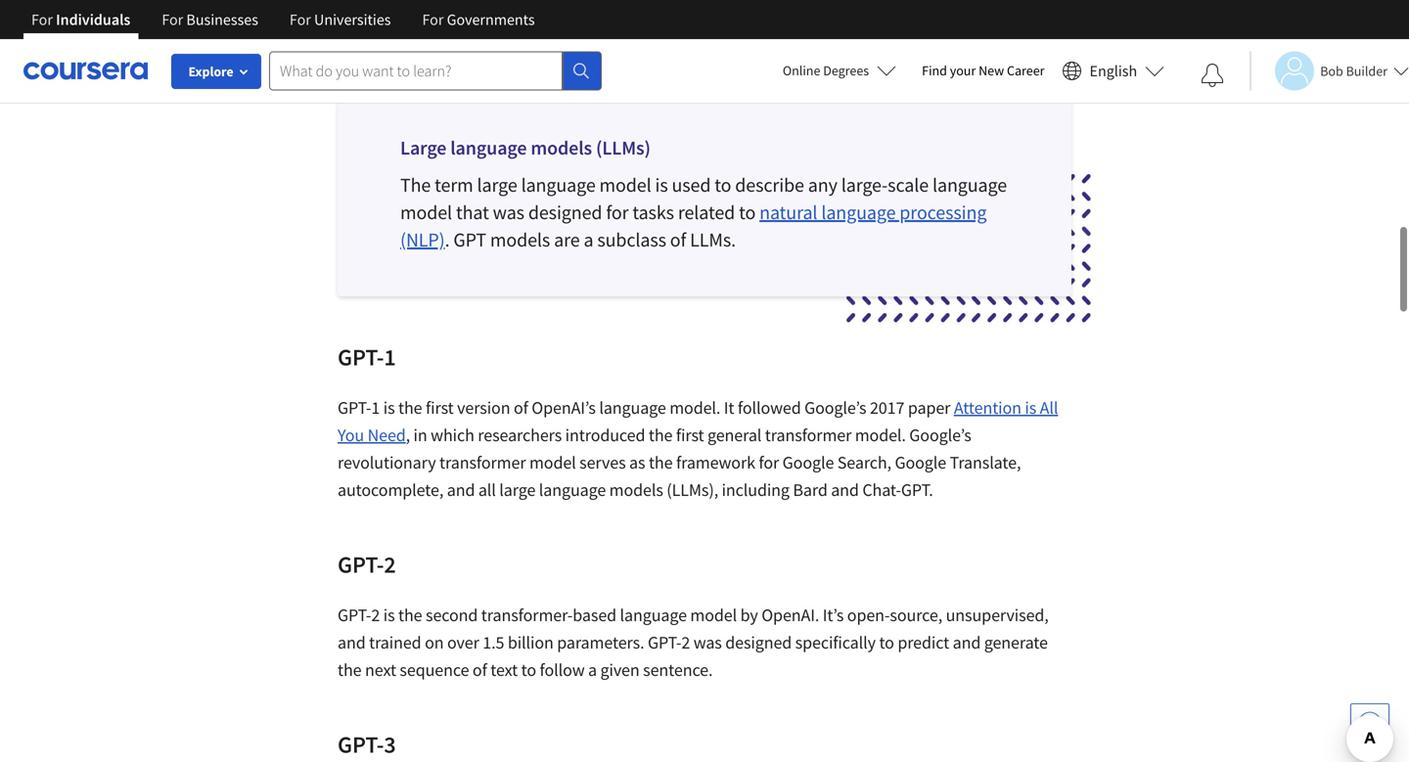 Task type: locate. For each thing, give the bounding box(es) containing it.
model up (nlp)
[[400, 200, 452, 225]]

second
[[426, 604, 478, 626]]

banner navigation
[[16, 0, 551, 39]]

gpt- for gpt-2 is the second transformer-based language model by openai. it's open-source, unsupervised, and trained on over 1.5 billion parameters. gpt-2 was designed specifically to predict and generate the next sequence of text to follow a given sentence.
[[338, 604, 371, 626]]

2 vertical spatial of
[[473, 659, 487, 681]]

0 horizontal spatial 1
[[371, 397, 380, 419]]

find your new career link
[[912, 59, 1054, 83]]

for for universities
[[290, 10, 311, 29]]

0 horizontal spatial first
[[426, 397, 454, 419]]

any
[[808, 173, 837, 197]]

and
[[725, 30, 753, 52], [447, 479, 475, 501], [831, 479, 859, 501], [338, 632, 366, 654], [953, 632, 981, 654]]

4 for from the left
[[422, 10, 444, 29]]

is left all
[[1025, 397, 1036, 419]]

language
[[450, 136, 527, 160], [521, 173, 596, 197], [932, 173, 1007, 197], [821, 200, 896, 225], [599, 397, 666, 419], [539, 479, 606, 501], [620, 604, 687, 626]]

language down serves
[[539, 479, 606, 501]]

0 horizontal spatial for
[[606, 200, 629, 225]]

google up gpt.
[[895, 452, 946, 474]]

model
[[599, 173, 651, 197], [400, 200, 452, 225], [529, 452, 576, 474], [690, 604, 737, 626]]

1 horizontal spatial google
[[895, 452, 946, 474]]

gpt.
[[901, 479, 933, 501]]

bard
[[793, 479, 828, 501]]

2 google from the left
[[895, 452, 946, 474]]

0 vertical spatial large
[[477, 173, 517, 197]]

1 vertical spatial of
[[514, 397, 528, 419]]

language up the introduced
[[599, 397, 666, 419]]

1 vertical spatial model.
[[855, 424, 906, 446]]

0 vertical spatial for
[[606, 200, 629, 225]]

the up trained
[[398, 604, 422, 626]]

a left given at the left of the page
[[588, 659, 597, 681]]

0 vertical spatial of
[[670, 227, 686, 252]]

0 vertical spatial first
[[426, 397, 454, 419]]

2 horizontal spatial of
[[670, 227, 686, 252]]

models for language
[[531, 136, 592, 160]]

models down as
[[609, 479, 663, 501]]

model left 'by'
[[690, 604, 737, 626]]

for universities
[[290, 10, 391, 29]]

1
[[384, 342, 396, 372], [371, 397, 380, 419]]

google's down paper
[[909, 424, 971, 446]]

1 vertical spatial google's
[[909, 424, 971, 446]]

1 horizontal spatial 1
[[384, 342, 396, 372]]

find your new career
[[922, 62, 1045, 79]]

for up including
[[759, 452, 779, 474]]

bob builder
[[1320, 62, 1387, 80]]

for up subclass
[[606, 200, 629, 225]]

1 horizontal spatial model.
[[855, 424, 906, 446]]

gpt-1
[[338, 342, 396, 372]]

used
[[672, 173, 711, 197]]

2 vertical spatial 2
[[681, 632, 690, 654]]

for
[[606, 200, 629, 225], [759, 452, 779, 474]]

is up "tasks"
[[655, 173, 668, 197]]

1 horizontal spatial was
[[693, 632, 722, 654]]

large right all
[[499, 479, 535, 501]]

large inside the term large language model is used to describe any large-scale language model that was designed for tasks related to
[[477, 173, 517, 197]]

find
[[922, 62, 947, 79]]

and down search,
[[831, 479, 859, 501]]

model. inside , in which researchers introduced the first general transformer model. google's revolutionary transformer model serves as the framework for google search, google translate, autocomplete, and all large language models (llms), including bard and chat-gpt.
[[855, 424, 906, 446]]

0 vertical spatial was
[[493, 200, 524, 225]]

1 vertical spatial 2
[[371, 604, 380, 626]]

model. down 2017
[[855, 424, 906, 446]]

the down gpt-1 is the first version of openai's language model. it followed google's 2017 paper
[[649, 424, 673, 446]]

a right are on the left top of the page
[[584, 227, 593, 252]]

was inside gpt-2 is the second transformer-based language model by openai. it's open-source, unsupervised, and trained on over 1.5 billion parameters. gpt-2 was designed specifically to predict and generate the next sequence of text to follow a given sentence.
[[693, 632, 722, 654]]

models left are on the left top of the page
[[490, 227, 550, 252]]

open-
[[847, 604, 890, 626]]

1 vertical spatial designed
[[725, 632, 792, 654]]

2
[[384, 550, 396, 579], [371, 604, 380, 626], [681, 632, 690, 654]]

autocomplete,
[[338, 479, 443, 501]]

1 horizontal spatial transformer
[[765, 424, 852, 446]]

, in which researchers introduced the first general transformer model. google's revolutionary transformer model serves as the framework for google search, google translate, autocomplete, and all large language models (llms), including bard and chat-gpt.
[[338, 424, 1021, 501]]

the up the ,
[[398, 397, 422, 419]]

language up term
[[450, 136, 527, 160]]

designed down 'by'
[[725, 632, 792, 654]]

you
[[338, 424, 364, 446]]

0 horizontal spatial of
[[473, 659, 487, 681]]

model. left it
[[670, 397, 720, 419]]

for left universities
[[290, 10, 311, 29]]

that
[[456, 200, 489, 225]]

version
[[457, 397, 510, 419]]

0 horizontal spatial google's
[[804, 397, 866, 419]]

1 horizontal spatial first
[[676, 424, 704, 446]]

transformer
[[765, 424, 852, 446], [439, 452, 526, 474]]

the
[[400, 173, 431, 197]]

sequence
[[400, 659, 469, 681]]

in
[[413, 424, 427, 446]]

large
[[400, 136, 447, 160]]

language down large-
[[821, 200, 896, 225]]

0 horizontal spatial 2
[[371, 604, 380, 626]]

to right the used
[[715, 173, 731, 197]]

1 google from the left
[[782, 452, 834, 474]]

for
[[31, 10, 53, 29], [162, 10, 183, 29], [290, 10, 311, 29], [422, 10, 444, 29]]

was
[[493, 200, 524, 225], [693, 632, 722, 654]]

was up sentence.
[[693, 632, 722, 654]]

predict
[[898, 632, 949, 654]]

for up machine
[[422, 10, 444, 29]]

of left llms.
[[670, 227, 686, 252]]

model down researchers
[[529, 452, 576, 474]]

models left (llms)
[[531, 136, 592, 160]]

3 for from the left
[[290, 10, 311, 29]]

trained
[[369, 632, 421, 654]]

1 horizontal spatial of
[[514, 397, 528, 419]]

(nlp)
[[400, 227, 445, 252]]

and down unsupervised,
[[953, 632, 981, 654]]

given
[[600, 659, 640, 681]]

for governments
[[422, 10, 535, 29]]

all
[[478, 479, 496, 501]]

1 vertical spatial models
[[490, 227, 550, 252]]

1 vertical spatial for
[[759, 452, 779, 474]]

model. for language
[[670, 397, 720, 419]]

1 vertical spatial first
[[676, 424, 704, 446]]

explore
[[188, 63, 233, 80]]

scale
[[888, 173, 929, 197]]

0 horizontal spatial google
[[782, 452, 834, 474]]

based
[[573, 604, 616, 626]]

large
[[477, 173, 517, 197], [499, 479, 535, 501]]

designed up are on the left top of the page
[[528, 200, 602, 225]]

is up trained
[[383, 604, 395, 626]]

1 horizontal spatial 2
[[384, 550, 396, 579]]

transformer down followed
[[765, 424, 852, 446]]

first up which
[[426, 397, 454, 419]]

1 vertical spatial large
[[499, 479, 535, 501]]

describe
[[735, 173, 804, 197]]

0 vertical spatial designed
[[528, 200, 602, 225]]

google's left 2017
[[804, 397, 866, 419]]

None search field
[[269, 51, 602, 91]]

0 horizontal spatial designed
[[528, 200, 602, 225]]

2 down autocomplete,
[[384, 550, 396, 579]]

1 horizontal spatial designed
[[725, 632, 792, 654]]

model down (llms)
[[599, 173, 651, 197]]

1 vertical spatial a
[[588, 659, 597, 681]]

0 vertical spatial 1
[[384, 342, 396, 372]]

for left businesses
[[162, 10, 183, 29]]

0 vertical spatial models
[[531, 136, 592, 160]]

to right how
[[793, 30, 809, 52]]

0 vertical spatial model.
[[670, 397, 720, 419]]

was right that on the top left
[[493, 200, 524, 225]]

chat-
[[862, 479, 901, 501]]

they
[[659, 30, 694, 52]]

your
[[950, 62, 976, 79]]

is
[[655, 173, 668, 197], [383, 397, 395, 419], [1025, 397, 1036, 419], [383, 604, 395, 626]]

transformer-
[[481, 604, 573, 626]]

0 vertical spatial 2
[[384, 550, 396, 579]]

first
[[426, 397, 454, 419], [676, 424, 704, 446]]

1 horizontal spatial for
[[759, 452, 779, 474]]

to
[[793, 30, 809, 52], [715, 173, 731, 197], [739, 200, 756, 225], [879, 632, 894, 654], [521, 659, 536, 681]]

2017
[[870, 397, 904, 419]]

the left next
[[338, 659, 362, 681]]

1 vertical spatial transformer
[[439, 452, 526, 474]]

0 horizontal spatial model.
[[670, 397, 720, 419]]

gpt-3
[[338, 730, 396, 759]]

for individuals
[[31, 10, 130, 29]]

gpt- for gpt-2
[[338, 550, 384, 579]]

builder
[[1346, 62, 1387, 80]]

google up bard
[[782, 452, 834, 474]]

gpt-
[[338, 342, 384, 372], [338, 397, 371, 419], [338, 550, 384, 579], [338, 604, 371, 626], [648, 632, 681, 654], [338, 730, 384, 759]]

transformer up all
[[439, 452, 526, 474]]

of up researchers
[[514, 397, 528, 419]]

all
[[1040, 397, 1058, 419]]

natural language processing (nlp)
[[400, 200, 987, 252]]

2 up trained
[[371, 604, 380, 626]]

to down open-
[[879, 632, 894, 654]]

universities
[[314, 10, 391, 29]]

large up that on the top left
[[477, 173, 517, 197]]

for for individuals
[[31, 10, 53, 29]]

language right based
[[620, 604, 687, 626]]

1 horizontal spatial google's
[[909, 424, 971, 446]]

1 vertical spatial was
[[693, 632, 722, 654]]

first up framework
[[676, 424, 704, 446]]

0 vertical spatial google's
[[804, 397, 866, 419]]

more:
[[379, 30, 423, 52]]

language up processing
[[932, 173, 1007, 197]]

a
[[584, 227, 593, 252], [588, 659, 597, 681]]

language inside natural language processing (nlp)
[[821, 200, 896, 225]]

online degrees
[[783, 62, 869, 79]]

2 up sentence.
[[681, 632, 690, 654]]

follow
[[540, 659, 585, 681]]

is inside the term large language model is used to describe any large-scale language model that was designed for tasks related to
[[655, 173, 668, 197]]

0 horizontal spatial was
[[493, 200, 524, 225]]

gpt- for gpt-3
[[338, 730, 384, 759]]

2 vertical spatial models
[[609, 479, 663, 501]]

1 for from the left
[[31, 10, 53, 29]]

designed inside gpt-2 is the second transformer-based language model by openai. it's open-source, unsupervised, and trained on over 1.5 billion parameters. gpt-2 was designed specifically to predict and generate the next sequence of text to follow a given sentence.
[[725, 632, 792, 654]]

online degrees button
[[767, 49, 912, 92]]

explore button
[[171, 54, 261, 89]]

1 vertical spatial 1
[[371, 397, 380, 419]]

. gpt models are a subclass of llms.
[[445, 227, 740, 252]]

llms.
[[690, 227, 736, 252]]

google's
[[804, 397, 866, 419], [909, 424, 971, 446]]

of left "text"
[[473, 659, 487, 681]]

for left individuals
[[31, 10, 53, 29]]

source,
[[890, 604, 942, 626]]

generate
[[984, 632, 1048, 654]]

2 for from the left
[[162, 10, 183, 29]]



Task type: vqa. For each thing, say whether or not it's contained in the screenshot.
It's
yes



Task type: describe. For each thing, give the bounding box(es) containing it.
model. for transformer
[[855, 424, 906, 446]]

are
[[698, 30, 722, 52]]

of for llms.
[[670, 227, 686, 252]]

first inside , in which researchers introduced the first general transformer model. google's revolutionary transformer model serves as the framework for google search, google translate, autocomplete, and all large language models (llms), including bard and chat-gpt.
[[676, 424, 704, 446]]

gpt-2
[[338, 550, 396, 579]]

is up need
[[383, 397, 395, 419]]

tasks
[[632, 200, 674, 225]]

businesses
[[186, 10, 258, 29]]

revolutionary
[[338, 452, 436, 474]]

processing
[[900, 200, 987, 225]]

gpt- for gpt-1 is the first version of openai's language model. it followed google's 2017 paper
[[338, 397, 371, 419]]

individuals
[[56, 10, 130, 29]]

gpt-1 is the first version of openai's language model. it followed google's 2017 paper
[[338, 397, 954, 419]]

language down large language models (llms)
[[521, 173, 596, 197]]

language inside gpt-2 is the second transformer-based language model by openai. it's open-source, unsupervised, and trained on over 1.5 billion parameters. gpt-2 was designed specifically to predict and generate the next sequence of text to follow a given sentence.
[[620, 604, 687, 626]]

read more: machine learning models: what they are and how to build them
[[338, 30, 895, 52]]

bob
[[1320, 62, 1343, 80]]

including
[[722, 479, 790, 501]]

term
[[435, 173, 473, 197]]

natural
[[759, 200, 817, 225]]

search,
[[837, 452, 891, 474]]

parameters.
[[557, 632, 644, 654]]

gpt
[[453, 227, 486, 252]]

which
[[431, 424, 474, 446]]

researchers
[[478, 424, 562, 446]]

learning
[[491, 30, 554, 52]]

framework
[[676, 452, 755, 474]]

to down describe
[[739, 200, 756, 225]]

for businesses
[[162, 10, 258, 29]]

what
[[618, 30, 655, 52]]

0 vertical spatial transformer
[[765, 424, 852, 446]]

career
[[1007, 62, 1045, 79]]

2 horizontal spatial 2
[[681, 632, 690, 654]]

openai.
[[761, 604, 819, 626]]

What do you want to learn? text field
[[269, 51, 563, 91]]

2 for gpt-2
[[384, 550, 396, 579]]

governments
[[447, 10, 535, 29]]

for for governments
[[422, 10, 444, 29]]

2 for gpt-2 is the second transformer-based language model by openai. it's open-source, unsupervised, and trained on over 1.5 billion parameters. gpt-2 was designed specifically to predict and generate the next sequence of text to follow a given sentence.
[[371, 604, 380, 626]]

over
[[447, 632, 479, 654]]

of for openai's
[[514, 397, 528, 419]]

large-
[[841, 173, 888, 197]]

1 for gpt-1
[[384, 342, 396, 372]]

subclass
[[597, 227, 666, 252]]

new
[[979, 62, 1004, 79]]

as
[[629, 452, 645, 474]]

0 horizontal spatial transformer
[[439, 452, 526, 474]]

them
[[853, 30, 895, 52]]

gpt-2 is the second transformer-based language model by openai. it's open-source, unsupervised, and trained on over 1.5 billion parameters. gpt-2 was designed specifically to predict and generate the next sequence of text to follow a given sentence.
[[338, 604, 1049, 681]]

it
[[724, 397, 734, 419]]

of inside gpt-2 is the second transformer-based language model by openai. it's open-source, unsupervised, and trained on over 1.5 billion parameters. gpt-2 was designed specifically to predict and generate the next sequence of text to follow a given sentence.
[[473, 659, 487, 681]]

english button
[[1054, 39, 1172, 103]]

gpt- for gpt-1
[[338, 342, 384, 372]]

translate,
[[950, 452, 1021, 474]]

attention is all you need
[[338, 397, 1058, 446]]

general
[[707, 424, 762, 446]]

models for gpt
[[490, 227, 550, 252]]

attention is all you need link
[[338, 397, 1058, 446]]

a inside gpt-2 is the second transformer-based language model by openai. it's open-source, unsupervised, and trained on over 1.5 billion parameters. gpt-2 was designed specifically to predict and generate the next sequence of text to follow a given sentence.
[[588, 659, 597, 681]]

show notifications image
[[1201, 64, 1224, 87]]

was inside the term large language model is used to describe any large-scale language model that was designed for tasks related to
[[493, 200, 524, 225]]

the right as
[[649, 452, 673, 474]]

unsupervised,
[[946, 604, 1049, 626]]

english
[[1090, 61, 1137, 81]]

0 vertical spatial a
[[584, 227, 593, 252]]

on
[[425, 632, 444, 654]]

openai's
[[532, 397, 596, 419]]

for inside , in which researchers introduced the first general transformer model. google's revolutionary transformer model serves as the framework for google search, google translate, autocomplete, and all large language models (llms), including bard and chat-gpt.
[[759, 452, 779, 474]]

help center image
[[1358, 711, 1382, 735]]

models inside , in which researchers introduced the first general transformer model. google's revolutionary transformer model serves as the framework for google search, google translate, autocomplete, and all large language models (llms), including bard and chat-gpt.
[[609, 479, 663, 501]]

designed inside the term large language model is used to describe any large-scale language model that was designed for tasks related to
[[528, 200, 602, 225]]

specifically
[[795, 632, 876, 654]]

.
[[445, 227, 450, 252]]

is inside attention is all you need
[[1025, 397, 1036, 419]]

online
[[783, 62, 820, 79]]

and left all
[[447, 479, 475, 501]]

sentence.
[[643, 659, 713, 681]]

,
[[406, 424, 410, 446]]

google's inside , in which researchers introduced the first general transformer model. google's revolutionary transformer model serves as the framework for google search, google translate, autocomplete, and all large language models (llms), including bard and chat-gpt.
[[909, 424, 971, 446]]

degrees
[[823, 62, 869, 79]]

3
[[384, 730, 396, 759]]

(llms)
[[596, 136, 651, 160]]

machine learning models: what they are and how to build them link
[[426, 30, 895, 52]]

1.5
[[483, 632, 504, 654]]

model inside , in which researchers introduced the first general transformer model. google's revolutionary transformer model serves as the framework for google search, google translate, autocomplete, and all large language models (llms), including bard and chat-gpt.
[[529, 452, 576, 474]]

models:
[[558, 30, 614, 52]]

bob builder button
[[1250, 51, 1409, 91]]

how
[[757, 30, 790, 52]]

1 for gpt-1 is the first version of openai's language model. it followed google's 2017 paper
[[371, 397, 380, 419]]

large inside , in which researchers introduced the first general transformer model. google's revolutionary transformer model serves as the framework for google search, google translate, autocomplete, and all large language models (llms), including bard and chat-gpt.
[[499, 479, 535, 501]]

and right are
[[725, 30, 753, 52]]

language inside , in which researchers introduced the first general transformer model. google's revolutionary transformer model serves as the framework for google search, google translate, autocomplete, and all large language models (llms), including bard and chat-gpt.
[[539, 479, 606, 501]]

read
[[338, 30, 375, 52]]

followed
[[738, 397, 801, 419]]

for for businesses
[[162, 10, 183, 29]]

to right "text"
[[521, 659, 536, 681]]

introduced
[[565, 424, 645, 446]]

and up next
[[338, 632, 366, 654]]

need
[[367, 424, 406, 446]]

build
[[812, 30, 850, 52]]

coursera image
[[23, 55, 148, 86]]

text
[[490, 659, 518, 681]]

billion
[[508, 632, 554, 654]]

paper
[[908, 397, 950, 419]]

is inside gpt-2 is the second transformer-based language model by openai. it's open-source, unsupervised, and trained on over 1.5 billion parameters. gpt-2 was designed specifically to predict and generate the next sequence of text to follow a given sentence.
[[383, 604, 395, 626]]

machine
[[426, 30, 488, 52]]

large language models (llms)
[[400, 136, 651, 160]]

for inside the term large language model is used to describe any large-scale language model that was designed for tasks related to
[[606, 200, 629, 225]]

model inside gpt-2 is the second transformer-based language model by openai. it's open-source, unsupervised, and trained on over 1.5 billion parameters. gpt-2 was designed specifically to predict and generate the next sequence of text to follow a given sentence.
[[690, 604, 737, 626]]

next
[[365, 659, 396, 681]]



